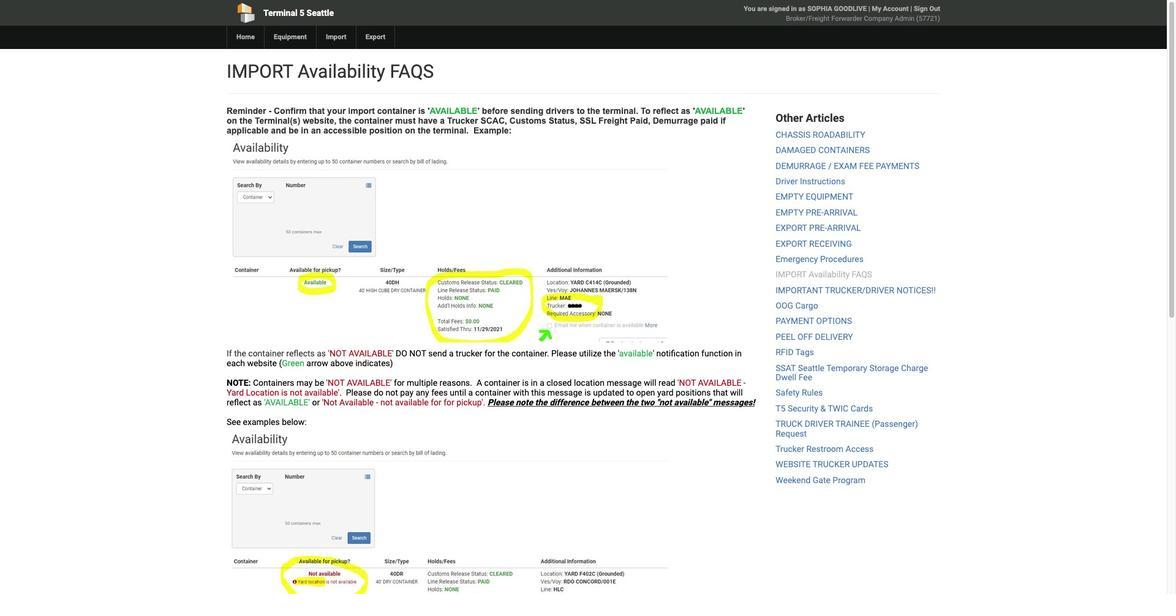 Task type: describe. For each thing, give the bounding box(es) containing it.
equipment link
[[264, 26, 316, 49]]

reflects
[[286, 349, 315, 359]]

payment
[[776, 317, 815, 326]]

1 vertical spatial be
[[315, 378, 324, 388]]

tags
[[796, 348, 815, 358]]

the right website,
[[339, 116, 352, 126]]

between
[[592, 398, 624, 408]]

0 horizontal spatial on
[[227, 116, 237, 126]]

the left terminal.
[[588, 106, 601, 116]]

charge
[[902, 363, 929, 373]]

export pre-arrival link
[[776, 223, 862, 233]]

damaged
[[776, 145, 817, 155]]

articles
[[806, 112, 845, 124]]

storage
[[870, 363, 900, 373]]

(57721)
[[917, 15, 941, 23]]

2 vertical spatial -
[[376, 398, 379, 408]]

5
[[300, 8, 305, 18]]

fee
[[799, 373, 813, 383]]

goodlive
[[835, 5, 867, 13]]

containers
[[819, 145, 871, 155]]

ssat seattle temporary storage charge dwell fee link
[[776, 363, 929, 383]]

2 | from the left
[[911, 5, 913, 13]]

you
[[744, 5, 756, 13]]

for right any
[[431, 398, 442, 408]]

roadability
[[813, 130, 866, 140]]

empty pre-arrival link
[[776, 208, 858, 217]]

import availability faqs
[[227, 61, 434, 82]]

read
[[659, 378, 676, 388]]

container inside the .  please do not pay any fees until a container with this message is updated to open yard positions that will reflect as
[[476, 388, 511, 398]]

&
[[821, 404, 826, 414]]

trucker inside other articles chassis roadability damaged containers demurrage / exam fee payments driver instructions empty equipment empty pre-arrival export pre-arrival export receiving emergency procedures import availability faqs important trucker/driver notices!! oog cargo payment options peel off delivery rfid tags ssat seattle temporary storage charge dwell fee safety rules t5 security & twic cards truck driver trainee (passenger) request trucker restroom access website trucker updates weekend gate program
[[776, 444, 805, 454]]

website,
[[303, 116, 337, 126]]

not inside the .  please do not pay any fees until a container with this message is updated to open yard positions that will reflect as
[[386, 388, 398, 398]]

forwarder
[[832, 15, 863, 23]]

0 vertical spatial pre-
[[806, 208, 824, 217]]

t5 security & twic cards link
[[776, 404, 874, 414]]

admin
[[895, 15, 915, 23]]

the right if
[[234, 349, 246, 359]]

above
[[331, 359, 354, 368]]

access
[[846, 444, 874, 454]]

note:
[[227, 378, 251, 388]]

will inside the .  please do not pay any fees until a container with this message is updated to open yard positions that will reflect as
[[731, 388, 743, 398]]

emergency
[[776, 254, 819, 264]]

0 horizontal spatial -
[[269, 106, 272, 116]]

restroom
[[807, 444, 844, 454]]

import inside other articles chassis roadability damaged containers demurrage / exam fee payments driver instructions empty equipment empty pre-arrival export pre-arrival export receiving emergency procedures import availability faqs important trucker/driver notices!! oog cargo payment options peel off delivery rfid tags ssat seattle temporary storage charge dwell fee safety rules t5 security & twic cards truck driver trainee (passenger) request trucker restroom access website trucker updates weekend gate program
[[776, 270, 807, 280]]

is inside the .  please do not pay any fees until a container with this message is updated to open yard positions that will reflect as
[[585, 388, 591, 398]]

as left paid
[[682, 106, 691, 116]]

other
[[776, 112, 804, 124]]

emergency procedures link
[[776, 254, 864, 264]]

multiple
[[407, 378, 438, 388]]

paid,
[[630, 116, 651, 126]]

container inside ' on the terminal(s) website, the container must have a trucker scac, customs status, ssl freight paid, demurrage paid if applicable and be in an accessible position on the terminal.  example:
[[354, 116, 393, 126]]

security
[[788, 404, 819, 414]]

you are signed in as sophia goodlive | my account | sign out broker/freight forwarder company admin (57721)
[[744, 5, 941, 23]]

as inside you are signed in as sophia goodlive | my account | sign out broker/freight forwarder company admin (57721)
[[799, 5, 806, 13]]

see examples below:
[[227, 417, 307, 427]]

sending
[[511, 106, 544, 116]]

any
[[416, 388, 430, 398]]

1 horizontal spatial message
[[607, 378, 642, 388]]

not inside 'not available - yard location is not available'
[[290, 388, 303, 398]]

0 vertical spatial arrival
[[824, 208, 858, 217]]

'not inside 'not available - yard location is not available'
[[678, 378, 696, 388]]

'not
[[322, 398, 338, 408]]

sign out link
[[915, 5, 941, 13]]

chassis roadability link
[[776, 130, 866, 140]]

home link
[[227, 26, 264, 49]]

1 export from the top
[[776, 223, 808, 233]]

0 horizontal spatial will
[[644, 378, 657, 388]]

rfid tags link
[[776, 348, 815, 358]]

demurrage
[[653, 116, 699, 126]]

not
[[410, 349, 427, 359]]

notices!!
[[897, 285, 937, 295]]

to
[[641, 106, 651, 116]]

website
[[776, 460, 811, 470]]

trainee
[[836, 419, 870, 429]]

1 vertical spatial pre-
[[810, 223, 828, 233]]

for right "trucker"
[[485, 349, 496, 359]]

program
[[833, 476, 866, 485]]

to for the
[[577, 106, 585, 116]]

the left terminal(s)
[[240, 116, 253, 126]]

have
[[418, 116, 438, 126]]

temporary
[[827, 363, 868, 373]]

empty equipment link
[[776, 192, 854, 202]]

a inside the .  please do not pay any fees until a container with this message is updated to open yard positions that will reflect as
[[469, 388, 473, 398]]

each
[[227, 359, 245, 368]]

' inside ' on the terminal(s) website, the container must have a trucker scac, customs status, ssl freight paid, demurrage paid if applicable and be in an accessible position on the terminal.  example:
[[743, 106, 745, 116]]

availability inside other articles chassis roadability damaged containers demurrage / exam fee payments driver instructions empty equipment empty pre-arrival export pre-arrival export receiving emergency procedures import availability faqs important trucker/driver notices!! oog cargo payment options peel off delivery rfid tags ssat seattle temporary storage charge dwell fee safety rules t5 security & twic cards truck driver trainee (passenger) request trucker restroom access website trucker updates weekend gate program
[[809, 270, 850, 280]]

a right send
[[449, 349, 454, 359]]

is inside 'not available - yard location is not available'
[[281, 388, 288, 398]]

the right must at the left top
[[418, 126, 431, 135]]

ssat
[[776, 363, 796, 373]]

a left closed
[[540, 378, 545, 388]]

in inside you are signed in as sophia goodlive | my account | sign out broker/freight forwarder company admin (57721)
[[792, 5, 797, 13]]

position
[[369, 126, 403, 135]]

website trucker updates link
[[776, 460, 889, 470]]

reminder
[[227, 106, 266, 116]]

ssl
[[580, 116, 597, 126]]

trucker
[[456, 349, 483, 359]]

1 empty from the top
[[776, 192, 804, 202]]

reflect inside the .  please do not pay any fees until a container with this message is updated to open yard positions that will reflect as
[[227, 398, 251, 408]]

as inside the .  please do not pay any fees until a container with this message is updated to open yard positions that will reflect as
[[253, 398, 262, 408]]

paid
[[701, 116, 719, 126]]

demurrage / exam fee payments link
[[776, 161, 920, 171]]

is left this
[[523, 378, 529, 388]]

note
[[516, 398, 533, 408]]

the up available' for multiple reasons.  a container is in a closed location message will read
[[498, 349, 510, 359]]

an
[[311, 126, 321, 135]]

pay
[[400, 388, 414, 398]]

off
[[798, 332, 814, 342]]

demurrage
[[776, 161, 827, 171]]

account
[[884, 5, 909, 13]]



Task type: locate. For each thing, give the bounding box(es) containing it.
receiving
[[810, 239, 853, 249]]

not left the 'or'
[[290, 388, 303, 398]]

a right until
[[469, 388, 473, 398]]

1 vertical spatial arrival
[[828, 223, 862, 233]]

pre-
[[806, 208, 824, 217], [810, 223, 828, 233]]

sign
[[915, 5, 928, 13]]

0 vertical spatial import
[[227, 61, 293, 82]]

driver instructions link
[[776, 177, 846, 186]]

0 horizontal spatial be
[[289, 126, 299, 135]]

1 vertical spatial that
[[714, 388, 729, 398]]

import down "home" link
[[227, 61, 293, 82]]

a right have
[[440, 116, 445, 126]]

example:
[[474, 126, 512, 135]]

available
[[340, 398, 374, 408]]

'not right reflects
[[328, 349, 347, 359]]

2 export from the top
[[776, 239, 808, 249]]

1 horizontal spatial -
[[376, 398, 379, 408]]

two
[[641, 398, 655, 408]]

be right the may
[[315, 378, 324, 388]]

1 | from the left
[[869, 5, 871, 13]]

available"
[[674, 398, 711, 408]]

trucker inside ' on the terminal(s) website, the container must have a trucker scac, customs status, ssl freight paid, demurrage paid if applicable and be in an accessible position on the terminal.  example:
[[447, 116, 478, 126]]

0 horizontal spatial availability
[[298, 61, 386, 82]]

1 vertical spatial to
[[627, 388, 635, 398]]

that left "your"
[[309, 106, 325, 116]]

0 vertical spatial -
[[269, 106, 272, 116]]

' right must at the left top
[[428, 106, 430, 116]]

status,
[[549, 116, 578, 126]]

important trucker/driver notices!! link
[[776, 285, 937, 295]]

' left notification
[[653, 349, 655, 359]]

available inside 'not available - yard location is not available'
[[699, 378, 742, 388]]

in right function
[[736, 349, 742, 359]]

and
[[271, 126, 286, 135]]

indicates)
[[356, 359, 393, 368]]

available'
[[347, 378, 392, 388]]

0 vertical spatial to
[[577, 106, 585, 116]]

a
[[440, 116, 445, 126], [449, 349, 454, 359], [540, 378, 545, 388], [469, 388, 473, 398]]

drivers
[[546, 106, 575, 116]]

reflect right to
[[653, 106, 679, 116]]

a inside ' on the terminal(s) website, the container must have a trucker scac, customs status, ssl freight paid, demurrage paid if applicable and be in an accessible position on the terminal.  example:
[[440, 116, 445, 126]]

empty down driver
[[776, 192, 804, 202]]

reminder - confirm that your import container is ' available ' before sending drivers to the terminal. to reflect as ' available
[[227, 106, 743, 116]]

faqs inside other articles chassis roadability damaged containers demurrage / exam fee payments driver instructions empty equipment empty pre-arrival export pre-arrival export receiving emergency procedures import availability faqs important trucker/driver notices!! oog cargo payment options peel off delivery rfid tags ssat seattle temporary storage charge dwell fee safety rules t5 security & twic cards truck driver trainee (passenger) request trucker restroom access website trucker updates weekend gate program
[[852, 270, 873, 280]]

weekend gate program link
[[776, 476, 866, 485]]

seattle right 5
[[307, 8, 334, 18]]

1 horizontal spatial that
[[714, 388, 729, 398]]

availability down emergency procedures link in the top right of the page
[[809, 270, 850, 280]]

send
[[429, 349, 447, 359]]

examples
[[243, 417, 280, 427]]

accessible
[[324, 126, 367, 135]]

' inside ' notification function in each website (
[[653, 349, 655, 359]]

'
[[428, 106, 430, 116], [478, 106, 480, 116], [693, 106, 696, 116], [743, 106, 745, 116], [392, 349, 394, 359], [618, 349, 620, 359], [653, 349, 655, 359]]

available'
[[305, 388, 340, 398]]

will left read
[[644, 378, 657, 388]]

chassis
[[776, 130, 811, 140]]

0 horizontal spatial reflect
[[227, 398, 251, 408]]

available up "open"
[[620, 349, 653, 359]]

payments
[[877, 161, 920, 171]]

2 empty from the top
[[776, 208, 804, 217]]

.  please do not pay any fees until a container with this message is updated to open yard positions that will reflect as
[[227, 388, 743, 408]]

import
[[348, 106, 375, 116]]

1 horizontal spatial on
[[405, 126, 416, 135]]

0 vertical spatial export
[[776, 223, 808, 233]]

pre- down empty pre-arrival link
[[810, 223, 828, 233]]

as right reflects
[[317, 349, 326, 359]]

0 horizontal spatial faqs
[[390, 61, 434, 82]]

customs
[[510, 116, 547, 126]]

export
[[366, 33, 386, 41]]

confirm
[[274, 106, 307, 116]]

0 horizontal spatial import
[[227, 61, 293, 82]]

payment options link
[[776, 317, 853, 326]]

1 horizontal spatial available
[[620, 349, 653, 359]]

is right the location
[[281, 388, 288, 398]]

0 vertical spatial available
[[620, 349, 653, 359]]

/
[[829, 161, 832, 171]]

that right the positions
[[714, 388, 729, 398]]

0 horizontal spatial to
[[577, 106, 585, 116]]

0 horizontal spatial |
[[869, 5, 871, 13]]

truck
[[776, 419, 803, 429]]

will right the positions
[[731, 388, 743, 398]]

be inside ' on the terminal(s) website, the container must have a trucker scac, customs status, ssl freight paid, demurrage paid if applicable and be in an accessible position on the terminal.  example:
[[289, 126, 299, 135]]

not left pay
[[381, 398, 393, 408]]

trucker left scac,
[[447, 116, 478, 126]]

export receiving link
[[776, 239, 853, 249]]

green arrow above indicates)
[[282, 359, 393, 368]]

message inside the .  please do not pay any fees until a container with this message is updated to open yard positions that will reflect as
[[548, 388, 583, 398]]

0 horizontal spatial please
[[346, 388, 372, 398]]

0 vertical spatial trucker
[[447, 116, 478, 126]]

on left terminal(s)
[[227, 116, 237, 126]]

to right drivers on the top of page
[[577, 106, 585, 116]]

please down available' for multiple reasons.  a container is in a closed location message will read
[[488, 398, 514, 408]]

1 horizontal spatial trucker
[[776, 444, 805, 454]]

empty
[[776, 192, 804, 202], [776, 208, 804, 217]]

on left have
[[405, 126, 416, 135]]

1 vertical spatial reflect
[[227, 398, 251, 408]]

please inside the .  please do not pay any fees until a container with this message is updated to open yard positions that will reflect as
[[346, 388, 372, 398]]

in left the an
[[301, 126, 309, 135]]

| left sign
[[911, 5, 913, 13]]

1 horizontal spatial be
[[315, 378, 324, 388]]

utilize
[[580, 349, 602, 359]]

for left pickup'.
[[444, 398, 455, 408]]

trucker/driver
[[826, 285, 895, 295]]

arrival down "equipment"
[[824, 208, 858, 217]]

location
[[246, 388, 279, 398]]

seattle inside other articles chassis roadability damaged containers demurrage / exam fee payments driver instructions empty equipment empty pre-arrival export pre-arrival export receiving emergency procedures import availability faqs important trucker/driver notices!! oog cargo payment options peel off delivery rfid tags ssat seattle temporary storage charge dwell fee safety rules t5 security & twic cards truck driver trainee (passenger) request trucker restroom access website trucker updates weekend gate program
[[799, 363, 825, 373]]

safety rules link
[[776, 388, 823, 398]]

to
[[577, 106, 585, 116], [627, 388, 635, 398]]

the left two
[[626, 398, 639, 408]]

2 horizontal spatial -
[[744, 378, 746, 388]]

instructions
[[801, 177, 846, 186]]

with
[[514, 388, 530, 398]]

do
[[396, 349, 408, 359]]

may
[[297, 378, 313, 388]]

0 vertical spatial reflect
[[653, 106, 679, 116]]

0 vertical spatial that
[[309, 106, 325, 116]]

1 vertical spatial trucker
[[776, 444, 805, 454]]

0 horizontal spatial message
[[548, 388, 583, 398]]

to left "open"
[[627, 388, 635, 398]]

1 horizontal spatial to
[[627, 388, 635, 398]]

applicable
[[227, 126, 269, 135]]

pickup'.
[[457, 398, 486, 408]]

- up messages!
[[744, 378, 746, 388]]

reflect down note:
[[227, 398, 251, 408]]

the right note
[[535, 398, 548, 408]]

0 vertical spatial seattle
[[307, 8, 334, 18]]

'available' or 'not available - not available for for pickup'. please note the difference between the two "not available" messages!
[[264, 398, 755, 408]]

other articles chassis roadability damaged containers demurrage / exam fee payments driver instructions empty equipment empty pre-arrival export pre-arrival export receiving emergency procedures import availability faqs important trucker/driver notices!! oog cargo payment options peel off delivery rfid tags ssat seattle temporary storage charge dwell fee safety rules t5 security & twic cards truck driver trainee (passenger) request trucker restroom access website trucker updates weekend gate program
[[776, 112, 937, 485]]

1 horizontal spatial will
[[731, 388, 743, 398]]

export link
[[356, 26, 395, 49]]

message right this
[[548, 388, 583, 398]]

| left my
[[869, 5, 871, 13]]

out
[[930, 5, 941, 13]]

available down multiple
[[395, 398, 429, 408]]

before
[[482, 106, 509, 116]]

not
[[290, 388, 303, 398], [386, 388, 398, 398], [381, 398, 393, 408]]

'not down green arrow above indicates)
[[326, 378, 345, 388]]

1 horizontal spatial import
[[776, 270, 807, 280]]

important
[[776, 285, 824, 295]]

that inside the .  please do not pay any fees until a container with this message is updated to open yard positions that will reflect as
[[714, 388, 729, 398]]

seattle down tags
[[799, 363, 825, 373]]

note: containers may be 'not
[[227, 378, 345, 388]]

not right "do"
[[386, 388, 398, 398]]

green
[[282, 359, 305, 368]]

arrival up receiving
[[828, 223, 862, 233]]

seattle
[[307, 8, 334, 18], [799, 363, 825, 373]]

be right and
[[289, 126, 299, 135]]

export up emergency
[[776, 239, 808, 249]]

1 horizontal spatial availability
[[809, 270, 850, 280]]

as up the examples
[[253, 398, 262, 408]]

availability
[[298, 61, 386, 82], [809, 270, 850, 280]]

"not
[[657, 398, 672, 408]]

trucker down request
[[776, 444, 805, 454]]

0 vertical spatial faqs
[[390, 61, 434, 82]]

a
[[477, 378, 483, 388]]

please left "do"
[[346, 388, 372, 398]]

1 horizontal spatial faqs
[[852, 270, 873, 280]]

' left do
[[392, 349, 394, 359]]

equipment
[[274, 33, 307, 41]]

' on the terminal(s) website, the container must have a trucker scac, customs status, ssl freight paid, demurrage paid if applicable and be in an accessible position on the terminal.  example:
[[227, 106, 745, 135]]

available' for multiple reasons.  a container is in a closed location message will read
[[347, 378, 678, 388]]

in inside ' notification function in each website (
[[736, 349, 742, 359]]

- inside 'not available - yard location is not available'
[[744, 378, 746, 388]]

1 vertical spatial available
[[395, 398, 429, 408]]

1 horizontal spatial please
[[488, 398, 514, 408]]

message
[[607, 378, 642, 388], [548, 388, 583, 398]]

0 horizontal spatial that
[[309, 106, 325, 116]]

is left updated on the bottom right of the page
[[585, 388, 591, 398]]

1 vertical spatial empty
[[776, 208, 804, 217]]

0 horizontal spatial trucker
[[447, 116, 478, 126]]

'not available - yard location is not available'
[[227, 378, 746, 398]]

terminal 5 seattle link
[[227, 0, 514, 26]]

0 vertical spatial empty
[[776, 192, 804, 202]]

export
[[776, 223, 808, 233], [776, 239, 808, 249]]

0 horizontal spatial seattle
[[307, 8, 334, 18]]

1 vertical spatial -
[[744, 378, 746, 388]]

in inside ' on the terminal(s) website, the container must have a trucker scac, customs status, ssl freight paid, demurrage paid if applicable and be in an accessible position on the terminal.  example:
[[301, 126, 309, 135]]

is right must at the left top
[[419, 106, 426, 116]]

empty down empty equipment "link"
[[776, 208, 804, 217]]

as up the broker/freight
[[799, 5, 806, 13]]

scac,
[[481, 116, 508, 126]]

1 vertical spatial export
[[776, 239, 808, 249]]

import
[[227, 61, 293, 82], [776, 270, 807, 280]]

available
[[430, 106, 478, 116], [696, 106, 743, 116], [349, 349, 392, 359], [699, 378, 742, 388]]

' left paid
[[693, 106, 696, 116]]

for left multiple
[[394, 378, 405, 388]]

terminal 5 seattle
[[264, 8, 334, 18]]

availability down import link
[[298, 61, 386, 82]]

message up the between at the right bottom of page
[[607, 378, 642, 388]]

1 horizontal spatial |
[[911, 5, 913, 13]]

below:
[[282, 417, 307, 427]]

- left confirm
[[269, 106, 272, 116]]

' right if
[[743, 106, 745, 116]]

my account link
[[873, 5, 909, 13]]

1 vertical spatial import
[[776, 270, 807, 280]]

'not right read
[[678, 378, 696, 388]]

1 vertical spatial faqs
[[852, 270, 873, 280]]

until
[[450, 388, 467, 398]]

1 vertical spatial availability
[[809, 270, 850, 280]]

in right with at the left
[[531, 378, 538, 388]]

to inside the .  please do not pay any fees until a container with this message is updated to open yard positions that will reflect as
[[627, 388, 635, 398]]

- right available
[[376, 398, 379, 408]]

' right utilize
[[618, 349, 620, 359]]

updates
[[853, 460, 889, 470]]

difference
[[550, 398, 589, 408]]

open
[[637, 388, 656, 398]]

available
[[620, 349, 653, 359], [395, 398, 429, 408]]

trucker
[[447, 116, 478, 126], [776, 444, 805, 454]]

' left before
[[478, 106, 480, 116]]

'available'
[[264, 398, 310, 408]]

import down emergency
[[776, 270, 807, 280]]

sophia
[[808, 5, 833, 13]]

1 vertical spatial seattle
[[799, 363, 825, 373]]

options
[[817, 317, 853, 326]]

0 horizontal spatial available
[[395, 398, 429, 408]]

to for open
[[627, 388, 635, 398]]

the right utilize
[[604, 349, 616, 359]]

import link
[[316, 26, 356, 49]]

1 horizontal spatial reflect
[[653, 106, 679, 116]]

0 vertical spatial availability
[[298, 61, 386, 82]]

trucker restroom access link
[[776, 444, 874, 454]]

pre- down empty equipment "link"
[[806, 208, 824, 217]]

1 horizontal spatial seattle
[[799, 363, 825, 373]]

faqs up trucker/driver
[[852, 270, 873, 280]]

in right signed
[[792, 5, 797, 13]]

faqs up must at the left top
[[390, 61, 434, 82]]

export up export receiving link
[[776, 223, 808, 233]]

updated
[[594, 388, 625, 398]]

0 vertical spatial be
[[289, 126, 299, 135]]



Task type: vqa. For each thing, say whether or not it's contained in the screenshot.
information.*
no



